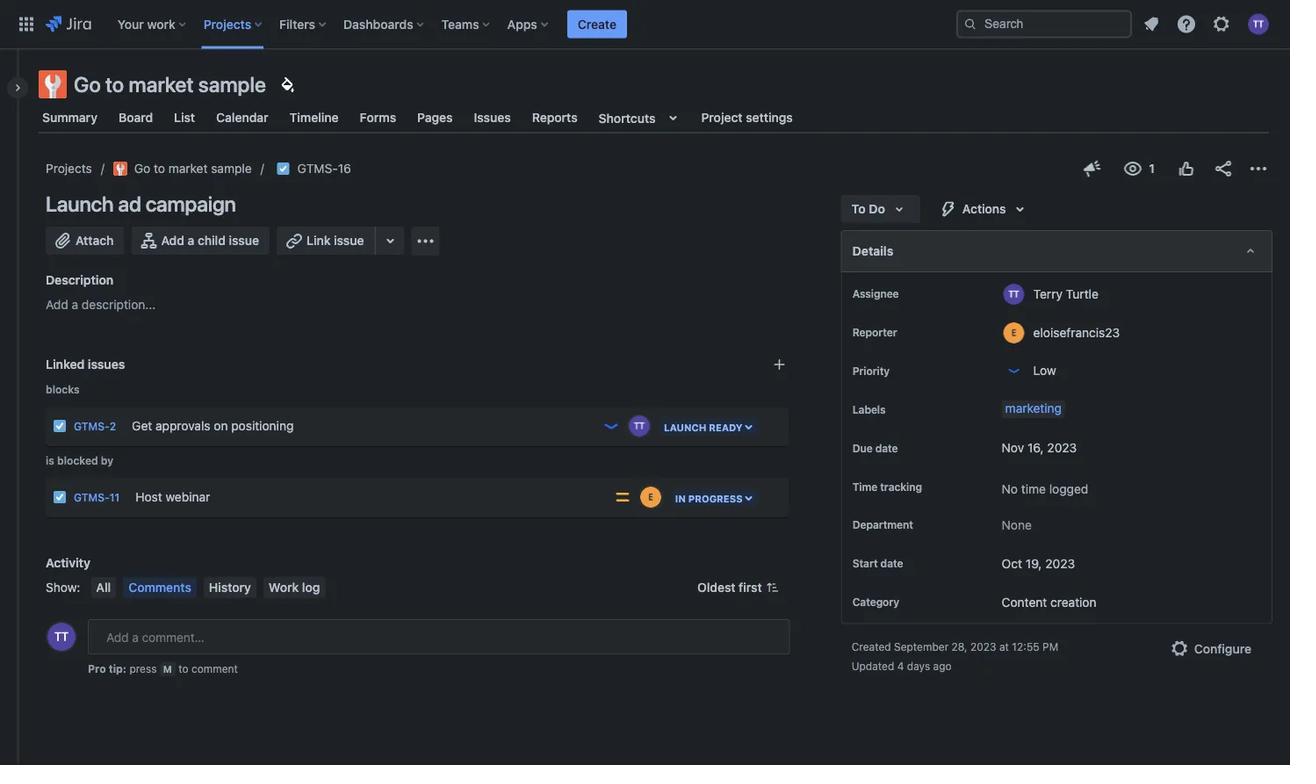 Task type: locate. For each thing, give the bounding box(es) containing it.
oct 19, 2023
[[1002, 556, 1076, 571]]

1 vertical spatial 2023
[[1046, 556, 1076, 571]]

details element
[[842, 230, 1273, 272]]

summary
[[42, 110, 98, 125]]

28,
[[952, 641, 968, 653]]

copy link to issue image
[[348, 161, 362, 175]]

go to market sample up campaign
[[134, 161, 252, 176]]

tab list
[[28, 102, 1280, 134]]

gtms-16 link
[[298, 158, 351, 179]]

add a child issue button
[[131, 227, 270, 255]]

none
[[1002, 517, 1033, 532]]

0 horizontal spatial projects
[[46, 161, 92, 176]]

2023 right 19,
[[1046, 556, 1076, 571]]

0 horizontal spatial add
[[46, 297, 68, 312]]

1 vertical spatial date
[[881, 557, 904, 570]]

2023 right 16,
[[1048, 441, 1078, 455]]

to up board
[[105, 72, 124, 97]]

updated
[[852, 660, 895, 673]]

log
[[302, 580, 320, 595]]

projects up launch
[[46, 161, 92, 176]]

a inside button
[[188, 233, 195, 248]]

your profile and settings image
[[1249, 14, 1270, 35]]

to inside go to market sample link
[[154, 161, 165, 176]]

add inside button
[[161, 233, 185, 248]]

a for child
[[188, 233, 195, 248]]

host webinar
[[136, 489, 210, 504]]

sample
[[198, 72, 266, 97], [211, 161, 252, 176]]

to right 'm'
[[179, 663, 189, 675]]

issue type: task image left gtms-11 'link' at bottom left
[[53, 490, 67, 504]]

2023 for nov 16, 2023
[[1048, 441, 1078, 455]]

0 vertical spatial 2023
[[1048, 441, 1078, 455]]

0 vertical spatial market
[[129, 72, 194, 97]]

issues link
[[471, 102, 515, 134]]

summary link
[[39, 102, 101, 134]]

is blocked by
[[46, 454, 114, 467]]

projects inside popup button
[[204, 17, 251, 31]]

2023 left at
[[971, 641, 997, 653]]

add down 'description'
[[46, 297, 68, 312]]

show:
[[46, 580, 80, 595]]

gtms-16
[[298, 161, 351, 176]]

get
[[132, 418, 152, 433]]

created
[[852, 641, 892, 653]]

project
[[702, 110, 743, 125]]

to
[[105, 72, 124, 97], [154, 161, 165, 176], [179, 663, 189, 675]]

date right start
[[881, 557, 904, 570]]

2
[[110, 421, 116, 433]]

2 vertical spatial to
[[179, 663, 189, 675]]

1 vertical spatial sample
[[211, 161, 252, 176]]

to right go to market sample image
[[154, 161, 165, 176]]

priority pin to top. only you can see pinned fields. image
[[894, 364, 908, 378]]

sample up calendar
[[198, 72, 266, 97]]

1 horizontal spatial add
[[161, 233, 185, 248]]

go to market sample up list
[[74, 72, 266, 97]]

2 issue type: task image from the top
[[53, 490, 67, 504]]

issue type: task image for host webinar
[[53, 490, 67, 504]]

dashboards
[[344, 17, 414, 31]]

days
[[908, 660, 931, 673]]

1 horizontal spatial go
[[134, 161, 150, 176]]

by
[[101, 454, 114, 467]]

content
[[1002, 595, 1048, 609]]

go right go to market sample image
[[134, 161, 150, 176]]

0 horizontal spatial a
[[72, 297, 78, 312]]

1 vertical spatial add
[[46, 297, 68, 312]]

attach
[[76, 233, 114, 248]]

projects right work
[[204, 17, 251, 31]]

issue right the link
[[334, 233, 364, 248]]

1 horizontal spatial a
[[188, 233, 195, 248]]

actions button
[[928, 195, 1042, 223]]

september
[[895, 641, 949, 653]]

0 vertical spatial date
[[876, 442, 899, 454]]

a down 'description'
[[72, 297, 78, 312]]

projects button
[[198, 10, 269, 38]]

1 vertical spatial go to market sample
[[134, 161, 252, 176]]

dashboards button
[[338, 10, 431, 38]]

1 vertical spatial market
[[168, 161, 208, 176]]

link web pages and more image
[[380, 230, 401, 251]]

link issue button
[[277, 227, 377, 255]]

1 vertical spatial to
[[154, 161, 165, 176]]

go to market sample
[[74, 72, 266, 97], [134, 161, 252, 176]]

ago
[[934, 660, 952, 673]]

issue type: task image
[[53, 419, 67, 433], [53, 490, 67, 504]]

go up the summary
[[74, 72, 101, 97]]

1 horizontal spatial issue
[[334, 233, 364, 248]]

notifications image
[[1142, 14, 1163, 35]]

date for start date
[[881, 557, 904, 570]]

market up campaign
[[168, 161, 208, 176]]

issues
[[88, 357, 125, 372]]

tip:
[[109, 663, 127, 675]]

issue right child on the top of page
[[229, 233, 259, 248]]

0 vertical spatial projects
[[204, 17, 251, 31]]

0 vertical spatial to
[[105, 72, 124, 97]]

blocks
[[46, 383, 80, 395]]

0 horizontal spatial issue
[[229, 233, 259, 248]]

go
[[74, 72, 101, 97], [134, 161, 150, 176]]

1 issue type: task image from the top
[[53, 419, 67, 433]]

list
[[174, 110, 195, 125]]

2 vertical spatial gtms-
[[74, 492, 110, 504]]

1 horizontal spatial to
[[154, 161, 165, 176]]

date right due
[[876, 442, 899, 454]]

details
[[853, 244, 894, 258]]

0 horizontal spatial to
[[105, 72, 124, 97]]

2023 inside created september 28, 2023 at 12:55 pm updated 4 days ago
[[971, 641, 997, 653]]

give feedback image
[[1083, 158, 1104, 179]]

tracking
[[881, 481, 923, 493]]

gtms- down is blocked by
[[74, 492, 110, 504]]

1 vertical spatial a
[[72, 297, 78, 312]]

first
[[739, 580, 763, 595]]

settings
[[746, 110, 793, 125]]

1 vertical spatial projects
[[46, 161, 92, 176]]

board link
[[115, 102, 157, 134]]

projects
[[204, 17, 251, 31], [46, 161, 92, 176]]

attach button
[[46, 227, 124, 255]]

oldest first button
[[687, 577, 791, 598]]

go to market sample link
[[113, 158, 252, 179]]

apps
[[508, 17, 538, 31]]

sample down calendar link
[[211, 161, 252, 176]]

add for add a child issue
[[161, 233, 185, 248]]

department
[[853, 519, 914, 531]]

filters button
[[274, 10, 333, 38]]

on
[[214, 418, 228, 433]]

priority: low image
[[603, 417, 620, 435]]

market
[[129, 72, 194, 97], [168, 161, 208, 176]]

issue
[[229, 233, 259, 248], [334, 233, 364, 248]]

19,
[[1026, 556, 1043, 571]]

add app image
[[415, 231, 436, 252]]

0 vertical spatial a
[[188, 233, 195, 248]]

configure link
[[1160, 635, 1263, 663]]

eloisefrancis23 image
[[640, 487, 662, 508]]

set background color image
[[277, 74, 298, 95]]

1 vertical spatial gtms-
[[74, 421, 110, 433]]

apps button
[[502, 10, 555, 38]]

project settings
[[702, 110, 793, 125]]

banner
[[0, 0, 1291, 49]]

jira image
[[46, 14, 91, 35], [46, 14, 91, 35]]

menu bar
[[87, 577, 329, 598]]

history
[[209, 580, 251, 595]]

market up list
[[129, 72, 194, 97]]

pm
[[1043, 641, 1059, 653]]

0 vertical spatial add
[[161, 233, 185, 248]]

0 vertical spatial issue type: task image
[[53, 419, 67, 433]]

add left child on the top of page
[[161, 233, 185, 248]]

teams button
[[436, 10, 497, 38]]

0 vertical spatial go
[[74, 72, 101, 97]]

priority: medium image
[[614, 489, 632, 506]]

1 vertical spatial go
[[134, 161, 150, 176]]

pro
[[88, 663, 106, 675]]

campaign
[[146, 192, 236, 216]]

2023 for oct 19, 2023
[[1046, 556, 1076, 571]]

gtms- right task image
[[298, 161, 338, 176]]

help image
[[1177, 14, 1198, 35]]

1 vertical spatial issue type: task image
[[53, 490, 67, 504]]

actions
[[963, 202, 1007, 216]]

date
[[876, 442, 899, 454], [881, 557, 904, 570]]

2 vertical spatial 2023
[[971, 641, 997, 653]]

filters
[[280, 17, 316, 31]]

1 horizontal spatial projects
[[204, 17, 251, 31]]

nov
[[1002, 441, 1025, 455]]

gtms- up is blocked by
[[74, 421, 110, 433]]

issue type: task image for get approvals on positioning
[[53, 419, 67, 433]]

add for add a description...
[[46, 297, 68, 312]]

oct
[[1002, 556, 1023, 571]]

gtms- for 2
[[74, 421, 110, 433]]

issue type: task image left gtms-2 link
[[53, 419, 67, 433]]

terry turtle
[[1034, 286, 1099, 301]]

a left child on the top of page
[[188, 233, 195, 248]]

gtms-11 link
[[74, 492, 120, 504]]

reports
[[532, 110, 578, 125]]

0 vertical spatial gtms-
[[298, 161, 338, 176]]



Task type: describe. For each thing, give the bounding box(es) containing it.
12:55
[[1013, 641, 1040, 653]]

calendar link
[[213, 102, 272, 134]]

create
[[578, 17, 617, 31]]

profile image of terry turtle image
[[47, 623, 76, 651]]

child
[[198, 233, 226, 248]]

start date
[[853, 557, 904, 570]]

a for description...
[[72, 297, 78, 312]]

sidebar navigation image
[[0, 70, 39, 105]]

start
[[853, 557, 878, 570]]

link
[[307, 233, 331, 248]]

due date
[[853, 442, 899, 454]]

project settings link
[[698, 102, 797, 134]]

2 issue from the left
[[334, 233, 364, 248]]

description...
[[82, 297, 156, 312]]

newest first image
[[766, 581, 780, 595]]

to do
[[852, 202, 886, 216]]

labels
[[853, 403, 886, 416]]

m
[[163, 664, 172, 675]]

list link
[[171, 102, 199, 134]]

linked
[[46, 357, 85, 372]]

comment
[[192, 663, 238, 675]]

time tracking
[[853, 481, 923, 493]]

launch ad campaign
[[46, 192, 236, 216]]

settings image
[[1212, 14, 1233, 35]]

all button
[[91, 577, 116, 598]]

shortcuts
[[599, 111, 656, 125]]

0 horizontal spatial go
[[74, 72, 101, 97]]

16,
[[1028, 441, 1045, 455]]

do
[[869, 202, 886, 216]]

all
[[96, 580, 111, 595]]

link issue
[[307, 233, 364, 248]]

time tracking pin to top. only you can see pinned fields. image
[[926, 480, 940, 494]]

projects link
[[46, 158, 92, 179]]

host
[[136, 489, 162, 504]]

market inside go to market sample link
[[168, 161, 208, 176]]

assignee
[[853, 287, 900, 300]]

link an issue image
[[773, 358, 787, 372]]

share image
[[1214, 158, 1235, 179]]

gtms-2 link
[[74, 421, 116, 433]]

logged
[[1050, 482, 1089, 497]]

Search field
[[957, 10, 1133, 38]]

approvals
[[156, 418, 211, 433]]

configure
[[1195, 641, 1252, 656]]

2 horizontal spatial to
[[179, 663, 189, 675]]

oldest first
[[698, 580, 763, 595]]

at
[[1000, 641, 1010, 653]]

host webinar link
[[129, 480, 607, 515]]

terry turtle image
[[629, 416, 650, 437]]

work
[[269, 580, 299, 595]]

ad
[[118, 192, 141, 216]]

reporter
[[853, 326, 898, 338]]

positioning
[[231, 418, 294, 433]]

Add a comment… field
[[88, 620, 791, 655]]

task image
[[276, 162, 291, 176]]

forms
[[360, 110, 396, 125]]

gtms- for 11
[[74, 492, 110, 504]]

menu bar containing all
[[87, 577, 329, 598]]

timeline
[[290, 110, 339, 125]]

nov 16, 2023
[[1002, 441, 1078, 455]]

vote options: no one has voted for this issue yet. image
[[1177, 158, 1198, 179]]

tab list containing summary
[[28, 102, 1280, 134]]

shortcuts button
[[596, 102, 688, 134]]

0 vertical spatial go to market sample
[[74, 72, 266, 97]]

to
[[852, 202, 866, 216]]

description
[[46, 273, 114, 287]]

gtms-2
[[74, 421, 116, 433]]

no time logged
[[1002, 482, 1089, 497]]

primary element
[[11, 0, 957, 49]]

get approvals on positioning
[[132, 418, 294, 433]]

reports link
[[529, 102, 581, 134]]

activity
[[46, 556, 90, 570]]

priority
[[853, 365, 890, 377]]

gtms-11
[[74, 492, 120, 504]]

4
[[898, 660, 905, 673]]

date for due date
[[876, 442, 899, 454]]

pages link
[[414, 102, 457, 134]]

go to market sample image
[[113, 162, 127, 176]]

work log button
[[264, 577, 325, 598]]

gtms- for 16
[[298, 161, 338, 176]]

creation
[[1051, 595, 1097, 609]]

pro tip: press m to comment
[[88, 663, 238, 675]]

calendar
[[216, 110, 269, 125]]

add a description...
[[46, 297, 156, 312]]

issues
[[474, 110, 511, 125]]

comments
[[128, 580, 191, 595]]

forms link
[[356, 102, 400, 134]]

terry
[[1034, 286, 1063, 301]]

board
[[119, 110, 153, 125]]

webinar
[[166, 489, 210, 504]]

projects for the projects popup button
[[204, 17, 251, 31]]

banner containing your work
[[0, 0, 1291, 49]]

your work button
[[112, 10, 193, 38]]

to do button
[[842, 195, 921, 223]]

no
[[1002, 482, 1019, 497]]

add a child issue
[[161, 233, 259, 248]]

your
[[118, 17, 144, 31]]

linked issues
[[46, 357, 125, 372]]

search image
[[964, 17, 978, 31]]

history button
[[204, 577, 257, 598]]

eloisefrancis23
[[1034, 325, 1121, 340]]

press
[[130, 663, 157, 675]]

low
[[1034, 363, 1057, 378]]

time
[[1022, 482, 1047, 497]]

0 vertical spatial sample
[[198, 72, 266, 97]]

work
[[147, 17, 176, 31]]

turtle
[[1067, 286, 1099, 301]]

1 issue from the left
[[229, 233, 259, 248]]

appswitcher icon image
[[16, 14, 37, 35]]

actions image
[[1249, 158, 1270, 179]]

16
[[338, 161, 351, 176]]

projects for projects link
[[46, 161, 92, 176]]

get approvals on positioning link
[[125, 409, 596, 444]]



Task type: vqa. For each thing, say whether or not it's contained in the screenshot.
Actions
yes



